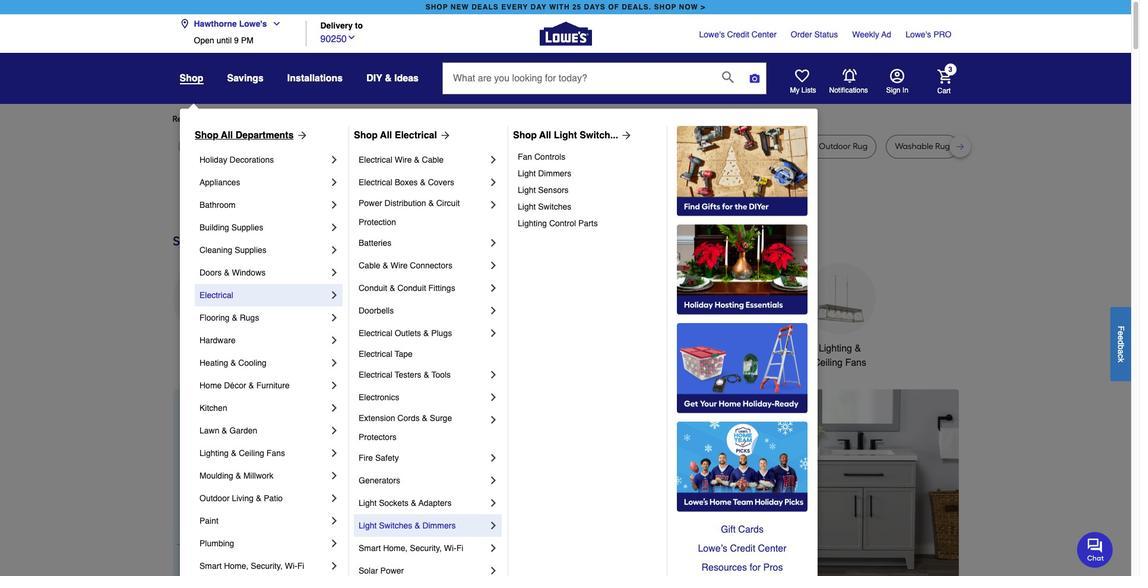Task type: vqa. For each thing, say whether or not it's contained in the screenshot.
Doors & Windows link
yes



Task type: describe. For each thing, give the bounding box(es) containing it.
shop all electrical
[[354, 130, 437, 141]]

in
[[903, 86, 909, 94]]

chevron right image for cable & wire connectors
[[488, 260, 500, 272]]

shop for shop all light switch...
[[513, 130, 537, 141]]

fans inside "button"
[[846, 358, 867, 368]]

lawn
[[200, 426, 220, 436]]

now
[[680, 3, 699, 11]]

indoor outdoor rug
[[793, 141, 868, 152]]

roth for rug
[[629, 141, 646, 152]]

light sockets & adapters
[[359, 499, 452, 508]]

allen and roth area rug
[[472, 141, 564, 152]]

7 rug from the left
[[751, 141, 766, 152]]

solar power link
[[359, 560, 488, 576]]

holiday decorations
[[200, 155, 274, 165]]

electrical boxes & covers link
[[359, 171, 488, 194]]

25 days of deals. don't miss deals every day. same-day delivery on in-stock orders placed by 2 p m. image
[[173, 389, 365, 576]]

plumbing link
[[200, 532, 329, 555]]

installations button
[[288, 68, 343, 89]]

find gifts for the diyer. image
[[677, 126, 808, 216]]

cleaning supplies link
[[200, 239, 329, 261]]

lowe's home team holiday picks. image
[[677, 422, 808, 512]]

furniture
[[257, 381, 290, 390]]

light switches & dimmers
[[359, 521, 456, 531]]

shop new deals every day with 25 days of deals. shop now > link
[[423, 0, 708, 14]]

generators link
[[359, 469, 488, 492]]

electrical wire & cable
[[359, 155, 444, 165]]

electrical wire & cable link
[[359, 149, 488, 171]]

covers
[[428, 178, 455, 187]]

testers
[[395, 370, 422, 380]]

home, for the rightmost smart home, security, wi-fi link
[[383, 544, 408, 553]]

chevron right image for electrical outlets & plugs
[[488, 327, 500, 339]]

doors & windows link
[[200, 261, 329, 284]]

lowe's credit center
[[698, 544, 787, 554]]

shop all electrical link
[[354, 128, 452, 143]]

lowe's credit center
[[700, 30, 777, 39]]

>
[[701, 3, 706, 11]]

weekly
[[853, 30, 880, 39]]

shop for shop all electrical
[[354, 130, 378, 141]]

dimmers inside the light switches & dimmers link
[[423, 521, 456, 531]]

my
[[791, 86, 800, 94]]

light dimmers link
[[518, 165, 659, 182]]

control
[[550, 219, 576, 228]]

wire inside cable & wire connectors link
[[391, 261, 408, 270]]

every
[[502, 3, 528, 11]]

electrical boxes & covers
[[359, 178, 455, 187]]

cable & wire connectors
[[359, 261, 453, 270]]

deals.
[[622, 3, 652, 11]]

k
[[1117, 358, 1127, 362]]

chevron right image for electrical testers & tools
[[488, 369, 500, 381]]

all for departments
[[221, 130, 233, 141]]

& inside "power distribution & circuit protection"
[[429, 198, 434, 208]]

connectors
[[410, 261, 453, 270]]

patio
[[264, 494, 283, 503]]

lowe's credit center link
[[677, 540, 808, 559]]

supplies for building supplies
[[232, 223, 263, 232]]

open until 9 pm
[[194, 36, 254, 45]]

electrical outlets & plugs link
[[359, 322, 488, 345]]

chevron right image for doors & windows
[[329, 267, 340, 279]]

building supplies
[[200, 223, 263, 232]]

living
[[232, 494, 254, 503]]

chevron right image for batteries
[[488, 237, 500, 249]]

chevron right image for extension cords & surge protectors
[[488, 414, 500, 426]]

lawn & garden
[[200, 426, 257, 436]]

chevron right image for power distribution & circuit protection
[[488, 199, 500, 211]]

surge
[[430, 414, 452, 423]]

days
[[584, 3, 606, 11]]

doors & windows
[[200, 268, 266, 277]]

lowe's inside button
[[239, 19, 267, 29]]

appliances inside button
[[185, 343, 232, 354]]

smart for chevron right image associated with smart home, security, wi-fi
[[359, 544, 381, 553]]

1 horizontal spatial smart home, security, wi-fi link
[[359, 537, 488, 560]]

light for light switches
[[518, 202, 536, 212]]

light sockets & adapters link
[[359, 492, 488, 515]]

sign in
[[887, 86, 909, 94]]

chevron right image for lighting & ceiling fans
[[329, 447, 340, 459]]

center for lowe's credit center
[[752, 30, 777, 39]]

installations
[[288, 73, 343, 84]]

get your home holiday-ready. image
[[677, 323, 808, 414]]

circuit
[[437, 198, 460, 208]]

roth for area
[[510, 141, 527, 152]]

shop all light switch... link
[[513, 128, 633, 143]]

& inside "button"
[[855, 343, 862, 354]]

pros
[[764, 563, 783, 573]]

9 rug from the left
[[936, 141, 951, 152]]

holiday hosting essentials. image
[[677, 225, 808, 315]]

lowe's for lowe's pro
[[906, 30, 932, 39]]

chat invite button image
[[1078, 532, 1114, 568]]

2 shop from the left
[[655, 3, 677, 11]]

light for light sensors
[[518, 185, 536, 195]]

kitchen link
[[200, 397, 329, 420]]

1 e from the top
[[1117, 331, 1127, 335]]

flooring
[[200, 313, 230, 323]]

4 rug from the left
[[324, 141, 338, 152]]

camera image
[[749, 72, 761, 84]]

holiday
[[200, 155, 227, 165]]

3 rug from the left
[[261, 141, 276, 152]]

electrical inside 'link'
[[395, 130, 437, 141]]

lowe's wishes you and your family a happy hanukkah. image
[[173, 190, 959, 219]]

and for allen and roth area rug
[[493, 141, 508, 152]]

chevron right image for lawn & garden
[[329, 425, 340, 437]]

sign in button
[[887, 69, 909, 95]]

center for lowe's credit center
[[759, 544, 787, 554]]

furniture
[[366, 141, 399, 152]]

wire inside electrical wire & cable link
[[395, 155, 412, 165]]

lighting inside lighting & ceiling fans "button"
[[819, 343, 853, 354]]

shop 25 days of deals by category image
[[173, 231, 959, 251]]

plumbing
[[200, 539, 234, 548]]

electrical for electrical outlets & plugs
[[359, 329, 393, 338]]

gift cards link
[[677, 521, 808, 540]]

moulding & millwork link
[[200, 465, 329, 487]]

lowe's for lowe's credit center
[[700, 30, 725, 39]]

searches
[[232, 114, 266, 124]]

1 vertical spatial arrow right image
[[937, 493, 949, 505]]

chevron right image for doorbells
[[488, 305, 500, 317]]

diy & ideas button
[[367, 68, 419, 89]]

smart home
[[724, 343, 777, 354]]

light switches
[[518, 202, 572, 212]]

2 horizontal spatial for
[[750, 563, 761, 573]]

light switches link
[[518, 198, 659, 215]]

0 horizontal spatial ceiling
[[239, 449, 264, 458]]

heating & cooling link
[[200, 352, 329, 374]]

tape
[[395, 349, 413, 359]]

chevron right image for bathroom
[[329, 199, 340, 211]]

windows
[[232, 268, 266, 277]]

chevron right image for conduit & conduit fittings
[[488, 282, 500, 294]]

lighting for lighting & ceiling fans link
[[200, 449, 229, 458]]

chevron right image for electrical
[[329, 289, 340, 301]]

for for suggestions
[[374, 114, 385, 124]]

9
[[234, 36, 239, 45]]

electrical for electrical boxes & covers
[[359, 178, 393, 187]]

wi- for chevron right icon related to smart home, security, wi-fi
[[285, 562, 298, 571]]

security, for chevron right image associated with smart home, security, wi-fi
[[410, 544, 442, 553]]

arrow right image for shop all light switch...
[[619, 130, 633, 141]]

5x8
[[204, 141, 217, 152]]

delivery
[[321, 21, 353, 31]]

pro
[[934, 30, 952, 39]]

chevron right image for generators
[[488, 475, 500, 487]]

with
[[550, 3, 570, 11]]

f e e d b a c k
[[1117, 326, 1127, 362]]

delivery to
[[321, 21, 363, 31]]

fi for the rightmost smart home, security, wi-fi link
[[457, 544, 464, 553]]

cords
[[398, 414, 420, 423]]

smart inside button
[[724, 343, 749, 354]]

chevron right image for solar power
[[488, 565, 500, 576]]

lowe's credit center link
[[700, 29, 777, 40]]

moulding & millwork
[[200, 471, 274, 481]]

dimmers inside light dimmers link
[[538, 169, 572, 178]]

washable for washable rug
[[896, 141, 934, 152]]

light down recommended searches for you heading
[[554, 130, 577, 141]]

chevron right image for kitchen
[[329, 402, 340, 414]]

1 vertical spatial lighting & ceiling fans
[[200, 449, 285, 458]]

paint link
[[200, 510, 329, 532]]

tools
[[432, 370, 451, 380]]

1 vertical spatial fans
[[267, 449, 285, 458]]

smart for chevron right icon related to smart home, security, wi-fi
[[200, 562, 222, 571]]

cooling
[[238, 358, 267, 368]]

1 horizontal spatial cable
[[422, 155, 444, 165]]

supplies for cleaning supplies
[[235, 245, 267, 255]]

shop all departments
[[195, 130, 294, 141]]

home inside button
[[751, 343, 777, 354]]

cleaning supplies
[[200, 245, 267, 255]]

chevron right image for appliances
[[329, 176, 340, 188]]

0 horizontal spatial smart home, security, wi-fi link
[[200, 555, 329, 576]]

christmas decorations button
[[353, 263, 425, 370]]

light for light switches & dimmers
[[359, 521, 377, 531]]

& inside 'link'
[[222, 426, 227, 436]]

outdoor
[[200, 494, 230, 503]]

deals
[[472, 3, 499, 11]]



Task type: locate. For each thing, give the bounding box(es) containing it.
1 horizontal spatial security,
[[410, 544, 442, 553]]

arrow right image up electrical wire & cable link
[[437, 130, 452, 141]]

6 rug from the left
[[648, 141, 663, 152]]

smart home, security, wi-fi link down light switches & dimmers
[[359, 537, 488, 560]]

center left order
[[752, 30, 777, 39]]

switches for light switches
[[538, 202, 572, 212]]

chevron right image for plumbing
[[329, 538, 340, 550]]

electrical tape link
[[359, 345, 500, 364]]

electrical up christmas
[[359, 329, 393, 338]]

switches
[[538, 202, 572, 212], [379, 521, 413, 531]]

1 vertical spatial wire
[[391, 261, 408, 270]]

1 vertical spatial fi
[[297, 562, 304, 571]]

all for light
[[540, 130, 552, 141]]

shop up 5x8
[[195, 130, 219, 141]]

1 horizontal spatial shop
[[354, 130, 378, 141]]

allen for allen and roth area rug
[[472, 141, 491, 152]]

chevron right image for heating & cooling
[[329, 357, 340, 369]]

chevron right image for electrical boxes & covers
[[488, 176, 500, 188]]

roth up fan
[[510, 141, 527, 152]]

0 horizontal spatial fans
[[267, 449, 285, 458]]

electrical up the flooring
[[200, 291, 233, 300]]

cable down desk
[[422, 155, 444, 165]]

security, up 'solar power' link
[[410, 544, 442, 553]]

c
[[1117, 354, 1127, 358]]

1 horizontal spatial and
[[612, 141, 627, 152]]

resources
[[702, 563, 748, 573]]

smart home, security, wi-fi down plumbing link
[[200, 562, 304, 571]]

& inside button
[[385, 73, 392, 84]]

chevron right image for cleaning supplies
[[329, 244, 340, 256]]

e up b
[[1117, 335, 1127, 340]]

chevron right image for home décor & furniture
[[329, 380, 340, 392]]

2 area from the left
[[529, 141, 547, 152]]

1 horizontal spatial kitchen
[[445, 343, 477, 354]]

light down light sensors
[[518, 202, 536, 212]]

rugs
[[240, 313, 259, 323]]

power inside "power distribution & circuit protection"
[[359, 198, 382, 208]]

more suggestions for you link
[[304, 113, 410, 125]]

1 horizontal spatial dimmers
[[538, 169, 572, 178]]

1 vertical spatial supplies
[[235, 245, 267, 255]]

1 roth from the left
[[510, 141, 527, 152]]

shop new deals every day with 25 days of deals. shop now >
[[426, 3, 706, 11]]

0 vertical spatial ceiling
[[814, 358, 843, 368]]

sign
[[887, 86, 901, 94]]

chevron right image for electronics
[[488, 392, 500, 403]]

1 and from the left
[[493, 141, 508, 152]]

arrow right image inside shop all departments link
[[294, 130, 308, 141]]

0 horizontal spatial lighting & ceiling fans
[[200, 449, 285, 458]]

security, down plumbing link
[[251, 562, 283, 571]]

light down light dimmers
[[518, 185, 536, 195]]

center up pros
[[759, 544, 787, 554]]

electrical left tape
[[359, 349, 393, 359]]

lowe's home improvement cart image
[[938, 69, 952, 83]]

2 allen from the left
[[591, 141, 610, 152]]

e up the d
[[1117, 331, 1127, 335]]

3 all from the left
[[540, 130, 552, 141]]

2 vertical spatial lighting
[[200, 449, 229, 458]]

credit up search icon
[[728, 30, 750, 39]]

0 horizontal spatial all
[[221, 130, 233, 141]]

0 horizontal spatial bathroom
[[200, 200, 236, 210]]

1 arrow right image from the left
[[437, 130, 452, 141]]

kitchen down plugs
[[445, 343, 477, 354]]

home, down plumbing
[[224, 562, 249, 571]]

8 rug from the left
[[853, 141, 868, 152]]

arrow right image inside 'shop all electrical' 'link'
[[437, 130, 452, 141]]

all down recommended searches for you
[[221, 130, 233, 141]]

lowe's home improvement lists image
[[795, 69, 810, 83]]

rug rug
[[245, 141, 276, 152]]

electrical testers & tools
[[359, 370, 451, 380]]

wire up conduit & conduit fittings
[[391, 261, 408, 270]]

arrow right image inside shop all light switch... link
[[619, 130, 633, 141]]

chevron right image
[[488, 154, 500, 166], [329, 199, 340, 211], [488, 199, 500, 211], [329, 244, 340, 256], [329, 267, 340, 279], [329, 289, 340, 301], [488, 327, 500, 339], [329, 380, 340, 392], [488, 414, 500, 426], [329, 425, 340, 437], [329, 447, 340, 459], [488, 475, 500, 487], [329, 538, 340, 550], [329, 560, 340, 572], [488, 565, 500, 576]]

gift cards
[[721, 525, 764, 535]]

electrical down furniture
[[359, 155, 393, 165]]

lighting
[[518, 219, 547, 228], [819, 343, 853, 354], [200, 449, 229, 458]]

arrow right image up fan controls link
[[619, 130, 633, 141]]

2 horizontal spatial all
[[540, 130, 552, 141]]

smart home, security, wi-fi down light switches & dimmers
[[359, 544, 464, 553]]

location image
[[180, 19, 189, 29]]

0 vertical spatial appliances
[[200, 178, 240, 187]]

0 vertical spatial credit
[[728, 30, 750, 39]]

home, for smart home, security, wi-fi link to the left
[[224, 562, 249, 571]]

center
[[752, 30, 777, 39], [759, 544, 787, 554]]

lowe's
[[239, 19, 267, 29], [700, 30, 725, 39], [906, 30, 932, 39]]

extension
[[359, 414, 395, 423]]

you left the more
[[281, 114, 295, 124]]

light down light sockets & adapters
[[359, 521, 377, 531]]

wi- for chevron right image associated with smart home, security, wi-fi
[[444, 544, 457, 553]]

2 conduit from the left
[[398, 283, 426, 293]]

electrical outlets & plugs
[[359, 329, 452, 338]]

electrical for electrical testers & tools
[[359, 370, 393, 380]]

chevron right image for fire safety
[[488, 452, 500, 464]]

roth up light dimmers link on the top
[[629, 141, 646, 152]]

0 vertical spatial switches
[[538, 202, 572, 212]]

ceiling inside lighting & ceiling fans
[[814, 358, 843, 368]]

supplies up windows at the top of page
[[235, 245, 267, 255]]

electrical for electrical wire & cable
[[359, 155, 393, 165]]

recommended
[[173, 114, 230, 124]]

1 horizontal spatial chevron down image
[[347, 32, 357, 42]]

home
[[751, 343, 777, 354], [200, 381, 222, 390]]

0 horizontal spatial smart home, security, wi-fi
[[200, 562, 304, 571]]

credit up resources for pros link
[[731, 544, 756, 554]]

you for recommended searches for you
[[281, 114, 295, 124]]

1 horizontal spatial lighting
[[518, 219, 547, 228]]

chevron right image for light switches & dimmers
[[488, 520, 500, 532]]

fi up 'solar power' link
[[457, 544, 464, 553]]

electrical up desk
[[395, 130, 437, 141]]

appliances down holiday
[[200, 178, 240, 187]]

0 vertical spatial supplies
[[232, 223, 263, 232]]

wi-
[[444, 544, 457, 553], [285, 562, 298, 571]]

conduit & conduit fittings
[[359, 283, 456, 293]]

lighting control parts link
[[518, 215, 659, 232]]

2 roth from the left
[[629, 141, 646, 152]]

all inside 'link'
[[380, 130, 392, 141]]

light for light sockets & adapters
[[359, 499, 377, 508]]

and for allen and roth rug
[[612, 141, 627, 152]]

1 vertical spatial smart
[[359, 544, 381, 553]]

decorations inside button
[[364, 358, 414, 368]]

1 area from the left
[[304, 141, 322, 152]]

light
[[554, 130, 577, 141], [518, 169, 536, 178], [518, 185, 536, 195], [518, 202, 536, 212], [359, 499, 377, 508], [359, 521, 377, 531]]

more suggestions for you
[[304, 114, 400, 124]]

allen for allen and roth rug
[[591, 141, 610, 152]]

lighting & ceiling fans inside "button"
[[814, 343, 867, 368]]

lowe's left pro
[[906, 30, 932, 39]]

3 area from the left
[[731, 141, 749, 152]]

0 vertical spatial fans
[[846, 358, 867, 368]]

0 horizontal spatial switches
[[379, 521, 413, 531]]

a
[[1117, 349, 1127, 354]]

1 conduit from the left
[[359, 283, 388, 293]]

dimmers down adapters
[[423, 521, 456, 531]]

distribution
[[385, 198, 426, 208]]

lowe's up pm
[[239, 19, 267, 29]]

1 horizontal spatial decorations
[[364, 358, 414, 368]]

shop for shop all departments
[[195, 130, 219, 141]]

1 vertical spatial credit
[[731, 544, 756, 554]]

kitchen for kitchen faucets
[[445, 343, 477, 354]]

generators
[[359, 476, 401, 485]]

shop
[[180, 73, 204, 84]]

0 vertical spatial lighting & ceiling fans
[[814, 343, 867, 368]]

you for more suggestions for you
[[386, 114, 400, 124]]

allen down the switch...
[[591, 141, 610, 152]]

2 washable from the left
[[896, 141, 934, 152]]

chevron right image for holiday decorations
[[329, 154, 340, 166]]

lighting & ceiling fans
[[814, 343, 867, 368], [200, 449, 285, 458]]

electrical up electronics
[[359, 370, 393, 380]]

gift
[[721, 525, 736, 535]]

chevron right image for moulding & millwork
[[329, 470, 340, 482]]

2 e from the top
[[1117, 335, 1127, 340]]

0 vertical spatial power
[[359, 198, 382, 208]]

chevron right image for smart home, security, wi-fi
[[488, 543, 500, 554]]

2 and from the left
[[612, 141, 627, 152]]

lighting for lighting control parts link
[[518, 219, 547, 228]]

cable down the batteries
[[359, 261, 381, 270]]

kitchen for kitchen
[[200, 403, 227, 413]]

outdoor
[[819, 141, 851, 152]]

bathroom button
[[624, 263, 696, 356]]

search image
[[723, 71, 734, 83]]

batteries
[[359, 238, 392, 248]]

kitchen up lawn
[[200, 403, 227, 413]]

shop down more suggestions for you link
[[354, 130, 378, 141]]

decorations down christmas
[[364, 358, 414, 368]]

light sensors link
[[518, 182, 659, 198]]

outdoor living & patio link
[[200, 487, 329, 510]]

shop all departments link
[[195, 128, 308, 143]]

lowe's down > on the top right of the page
[[700, 30, 725, 39]]

1 horizontal spatial ceiling
[[814, 358, 843, 368]]

protection
[[359, 217, 396, 227]]

parts
[[579, 219, 598, 228]]

power up protection
[[359, 198, 382, 208]]

washable for washable area rug
[[691, 141, 729, 152]]

home,
[[383, 544, 408, 553], [224, 562, 249, 571]]

holiday decorations link
[[200, 149, 329, 171]]

area
[[304, 141, 322, 152], [529, 141, 547, 152], [731, 141, 749, 152]]

extension cords & surge protectors
[[359, 414, 455, 442]]

2 horizontal spatial smart
[[724, 343, 749, 354]]

supplies up cleaning supplies
[[232, 223, 263, 232]]

for for searches
[[268, 114, 279, 124]]

0 horizontal spatial and
[[493, 141, 508, 152]]

solar
[[359, 566, 378, 576]]

security, for chevron right icon related to smart home, security, wi-fi
[[251, 562, 283, 571]]

chevron right image for electrical wire & cable
[[488, 154, 500, 166]]

Search Query text field
[[443, 63, 713, 94]]

0 vertical spatial chevron down image
[[267, 19, 281, 29]]

decorations for holiday
[[230, 155, 274, 165]]

resources for pros
[[702, 563, 783, 573]]

chevron right image for smart home, security, wi-fi
[[329, 560, 340, 572]]

sockets
[[379, 499, 409, 508]]

1 horizontal spatial roth
[[629, 141, 646, 152]]

0 horizontal spatial security,
[[251, 562, 283, 571]]

0 horizontal spatial roth
[[510, 141, 527, 152]]

1 horizontal spatial fi
[[457, 544, 464, 553]]

0 horizontal spatial lowe's
[[239, 19, 267, 29]]

recommended searches for you heading
[[173, 113, 959, 125]]

chevron right image
[[329, 154, 340, 166], [329, 176, 340, 188], [488, 176, 500, 188], [329, 222, 340, 234], [488, 237, 500, 249], [488, 260, 500, 272], [488, 282, 500, 294], [488, 305, 500, 317], [329, 312, 340, 324], [329, 335, 340, 346], [329, 357, 340, 369], [488, 369, 500, 381], [488, 392, 500, 403], [329, 402, 340, 414], [488, 452, 500, 464], [329, 470, 340, 482], [329, 493, 340, 504], [488, 497, 500, 509], [329, 515, 340, 527], [488, 520, 500, 532], [488, 543, 500, 554]]

credit for lowe's
[[728, 30, 750, 39]]

wire up boxes
[[395, 155, 412, 165]]

1 vertical spatial home
[[200, 381, 222, 390]]

lists
[[802, 86, 817, 94]]

lighting inside lighting control parts link
[[518, 219, 547, 228]]

1 vertical spatial chevron down image
[[347, 32, 357, 42]]

conduit
[[359, 283, 388, 293], [398, 283, 426, 293]]

washable rug
[[896, 141, 951, 152]]

scroll to item #4 image
[[696, 574, 727, 576]]

heating
[[200, 358, 228, 368]]

1 rug from the left
[[187, 141, 202, 152]]

chevron down image inside hawthorne lowe's button
[[267, 19, 281, 29]]

1 horizontal spatial for
[[374, 114, 385, 124]]

for up shop all electrical
[[374, 114, 385, 124]]

electronics
[[359, 393, 400, 402]]

all up furniture
[[380, 130, 392, 141]]

light dimmers
[[518, 169, 572, 178]]

extension cords & surge protectors link
[[359, 409, 488, 447]]

all up fan controls at the top of the page
[[540, 130, 552, 141]]

of
[[609, 3, 620, 11]]

light sensors
[[518, 185, 569, 195]]

0 horizontal spatial shop
[[426, 3, 448, 11]]

credit
[[728, 30, 750, 39], [731, 544, 756, 554]]

1 vertical spatial kitchen
[[200, 403, 227, 413]]

shop inside 'link'
[[354, 130, 378, 141]]

1 horizontal spatial bathroom
[[639, 343, 680, 354]]

0 horizontal spatial decorations
[[230, 155, 274, 165]]

chevron down image inside 90250 button
[[347, 32, 357, 42]]

1 allen from the left
[[472, 141, 491, 152]]

2 shop from the left
[[354, 130, 378, 141]]

savings button
[[227, 68, 264, 89]]

home, down light switches & dimmers
[[383, 544, 408, 553]]

90250 button
[[321, 31, 357, 46]]

1 shop from the left
[[195, 130, 219, 141]]

0 horizontal spatial kitchen
[[200, 403, 227, 413]]

fan
[[518, 152, 532, 162]]

chevron right image for building supplies
[[329, 222, 340, 234]]

1 horizontal spatial shop
[[655, 3, 677, 11]]

0 horizontal spatial cable
[[359, 261, 381, 270]]

arrow right image for shop all electrical
[[437, 130, 452, 141]]

1 horizontal spatial all
[[380, 130, 392, 141]]

decorations down rug rug
[[230, 155, 274, 165]]

1 horizontal spatial lighting & ceiling fans
[[814, 343, 867, 368]]

2 horizontal spatial lighting
[[819, 343, 853, 354]]

0 horizontal spatial fi
[[297, 562, 304, 571]]

smart home, security, wi-fi for the rightmost smart home, security, wi-fi link
[[359, 544, 464, 553]]

0 vertical spatial smart home, security, wi-fi
[[359, 544, 464, 553]]

suggestions
[[325, 114, 372, 124]]

chevron down image
[[267, 19, 281, 29], [347, 32, 357, 42]]

arrow right image
[[437, 130, 452, 141], [619, 130, 633, 141]]

fi
[[457, 544, 464, 553], [297, 562, 304, 571]]

bathroom
[[200, 200, 236, 210], [639, 343, 680, 354]]

0 horizontal spatial washable
[[691, 141, 729, 152]]

up to 40 percent off select vanities. plus, get free local delivery on select vanities. image
[[384, 389, 959, 576]]

1 vertical spatial home,
[[224, 562, 249, 571]]

1 horizontal spatial smart
[[359, 544, 381, 553]]

1 horizontal spatial you
[[386, 114, 400, 124]]

chevron right image for hardware
[[329, 335, 340, 346]]

arrow right image
[[294, 130, 308, 141], [937, 493, 949, 505]]

lowe's pro link
[[906, 29, 952, 40]]

electrical for electrical tape
[[359, 349, 393, 359]]

1 horizontal spatial arrow right image
[[937, 493, 949, 505]]

for up departments
[[268, 114, 279, 124]]

decorations for christmas
[[364, 358, 414, 368]]

0 horizontal spatial for
[[268, 114, 279, 124]]

& inside extension cords & surge protectors
[[422, 414, 428, 423]]

2 rug from the left
[[245, 141, 260, 152]]

0 horizontal spatial chevron down image
[[267, 19, 281, 29]]

None search field
[[443, 62, 767, 105]]

0 vertical spatial home,
[[383, 544, 408, 553]]

electrical left boxes
[[359, 178, 393, 187]]

flooring & rugs
[[200, 313, 259, 323]]

shop
[[195, 130, 219, 141], [354, 130, 378, 141], [513, 130, 537, 141]]

security,
[[410, 544, 442, 553], [251, 562, 283, 571]]

kitchen inside button
[[445, 343, 477, 354]]

smart
[[724, 343, 749, 354], [359, 544, 381, 553], [200, 562, 222, 571]]

0 vertical spatial cable
[[422, 155, 444, 165]]

chevron right image for light sockets & adapters
[[488, 497, 500, 509]]

credit for lowe's
[[731, 544, 756, 554]]

1 vertical spatial lighting
[[819, 343, 853, 354]]

lowe's home improvement logo image
[[540, 7, 592, 60]]

1 horizontal spatial wi-
[[444, 544, 457, 553]]

doorbells
[[359, 306, 394, 316]]

1 horizontal spatial switches
[[538, 202, 572, 212]]

1 vertical spatial decorations
[[364, 358, 414, 368]]

shop left 'now'
[[655, 3, 677, 11]]

light for light dimmers
[[518, 169, 536, 178]]

lawn & garden link
[[200, 420, 329, 442]]

wi- up 'solar power' link
[[444, 544, 457, 553]]

0 vertical spatial decorations
[[230, 155, 274, 165]]

light down generators at bottom
[[359, 499, 377, 508]]

2 all from the left
[[380, 130, 392, 141]]

5 rug from the left
[[549, 141, 564, 152]]

0 vertical spatial kitchen
[[445, 343, 477, 354]]

switches down sockets
[[379, 521, 413, 531]]

1 vertical spatial ceiling
[[239, 449, 264, 458]]

1 vertical spatial security,
[[251, 562, 283, 571]]

f
[[1117, 326, 1127, 331]]

lighting inside lighting & ceiling fans link
[[200, 449, 229, 458]]

1 washable from the left
[[691, 141, 729, 152]]

1 horizontal spatial conduit
[[398, 283, 426, 293]]

lowe's home improvement notification center image
[[843, 69, 857, 83]]

0 vertical spatial arrow right image
[[294, 130, 308, 141]]

dimmers up sensors
[[538, 169, 572, 178]]

fi for smart home, security, wi-fi link to the left
[[297, 562, 304, 571]]

my lists link
[[791, 69, 817, 95]]

1 horizontal spatial home
[[751, 343, 777, 354]]

smart home, security, wi-fi link
[[359, 537, 488, 560], [200, 555, 329, 576]]

all for electrical
[[380, 130, 392, 141]]

christmas decorations
[[364, 343, 414, 368]]

smart home, security, wi-fi for smart home, security, wi-fi link to the left
[[200, 562, 304, 571]]

pm
[[241, 36, 254, 45]]

1 vertical spatial bathroom
[[639, 343, 680, 354]]

1 horizontal spatial washable
[[896, 141, 934, 152]]

1 horizontal spatial allen
[[591, 141, 610, 152]]

0 horizontal spatial lighting
[[200, 449, 229, 458]]

washable area rug
[[691, 141, 766, 152]]

0 vertical spatial home
[[751, 343, 777, 354]]

you up shop all electrical
[[386, 114, 400, 124]]

0 vertical spatial lighting
[[518, 219, 547, 228]]

lowe's home improvement account image
[[890, 69, 905, 83]]

diy & ideas
[[367, 73, 419, 84]]

lowe's inside 'link'
[[906, 30, 932, 39]]

1 shop from the left
[[426, 3, 448, 11]]

1 vertical spatial power
[[381, 566, 404, 576]]

1 vertical spatial dimmers
[[423, 521, 456, 531]]

ideas
[[395, 73, 419, 84]]

light inside "link"
[[518, 185, 536, 195]]

b
[[1117, 345, 1127, 349]]

conduit up 'doorbells'
[[359, 283, 388, 293]]

0 vertical spatial fi
[[457, 544, 464, 553]]

1 all from the left
[[221, 130, 233, 141]]

1 vertical spatial switches
[[379, 521, 413, 531]]

switches down sensors
[[538, 202, 572, 212]]

cleaning
[[200, 245, 232, 255]]

1 vertical spatial wi-
[[285, 562, 298, 571]]

0 vertical spatial center
[[752, 30, 777, 39]]

shop up the allen and roth area rug
[[513, 130, 537, 141]]

0 horizontal spatial conduit
[[359, 283, 388, 293]]

wi- down plumbing link
[[285, 562, 298, 571]]

0 horizontal spatial home
[[200, 381, 222, 390]]

power right "solar"
[[381, 566, 404, 576]]

1 horizontal spatial lowe's
[[700, 30, 725, 39]]

0 horizontal spatial arrow right image
[[294, 130, 308, 141]]

my lists
[[791, 86, 817, 94]]

light down fan
[[518, 169, 536, 178]]

day
[[531, 3, 547, 11]]

fi down plumbing link
[[297, 562, 304, 571]]

chevron right image for paint
[[329, 515, 340, 527]]

chevron right image for flooring & rugs
[[329, 312, 340, 324]]

wire
[[395, 155, 412, 165], [391, 261, 408, 270]]

2 arrow right image from the left
[[619, 130, 633, 141]]

hawthorne lowe's
[[194, 19, 267, 29]]

arrow left image
[[394, 493, 406, 505]]

for left pros
[[750, 563, 761, 573]]

conduit down the cable & wire connectors
[[398, 283, 426, 293]]

0 horizontal spatial allen
[[472, 141, 491, 152]]

90250
[[321, 34, 347, 44]]

0 vertical spatial smart
[[724, 343, 749, 354]]

0 horizontal spatial arrow right image
[[437, 130, 452, 141]]

shop left new
[[426, 3, 448, 11]]

appliances up heating
[[185, 343, 232, 354]]

electrical
[[395, 130, 437, 141], [359, 155, 393, 165], [359, 178, 393, 187], [200, 291, 233, 300], [359, 329, 393, 338], [359, 349, 393, 359], [359, 370, 393, 380]]

bathroom inside button
[[639, 343, 680, 354]]

allen right desk
[[472, 141, 491, 152]]

3 shop from the left
[[513, 130, 537, 141]]

chevron right image for outdoor living & patio
[[329, 493, 340, 504]]

electrical link
[[200, 284, 329, 307]]

1 you from the left
[[281, 114, 295, 124]]

2 you from the left
[[386, 114, 400, 124]]

1 vertical spatial smart home, security, wi-fi
[[200, 562, 304, 571]]

fans
[[846, 358, 867, 368], [267, 449, 285, 458]]

0 vertical spatial bathroom
[[200, 200, 236, 210]]

switches for light switches & dimmers
[[379, 521, 413, 531]]

smart home, security, wi-fi link down "paint" link
[[200, 555, 329, 576]]

0 horizontal spatial home,
[[224, 562, 249, 571]]

0 horizontal spatial smart
[[200, 562, 222, 571]]



